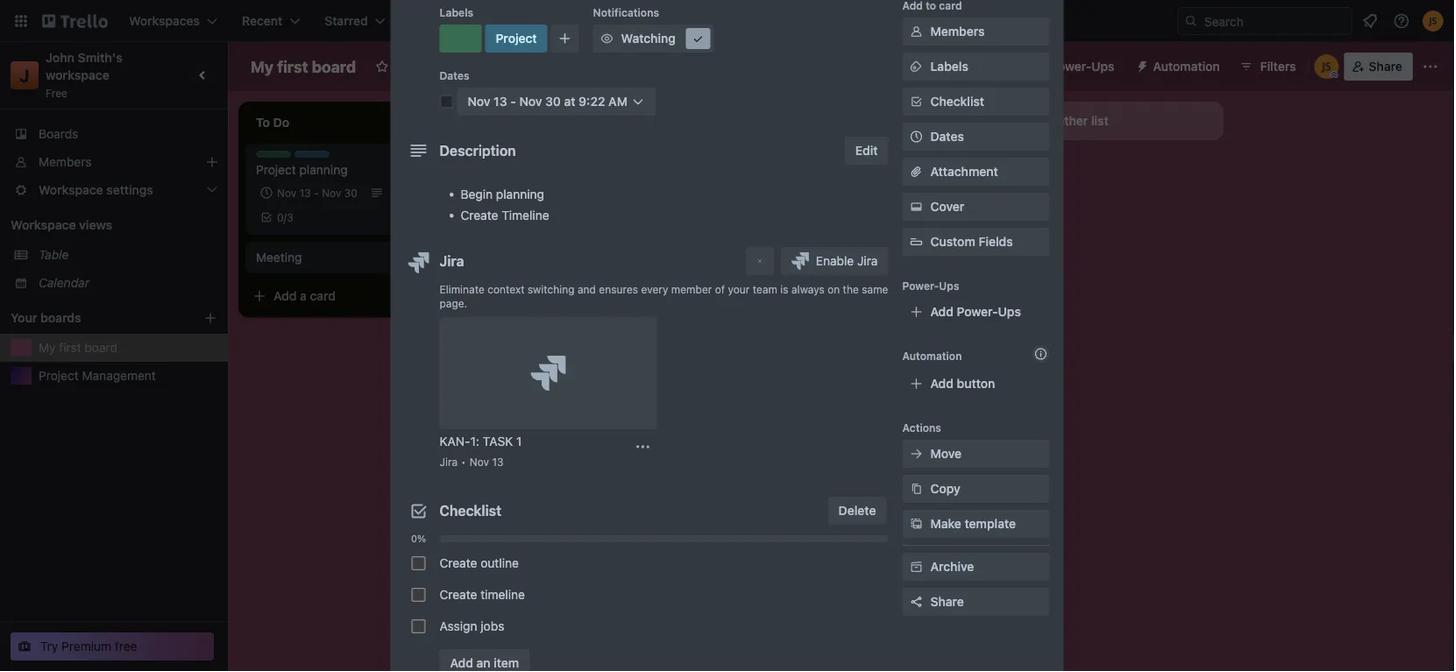 Task type: locate. For each thing, give the bounding box(es) containing it.
project management link
[[39, 367, 217, 385]]

1 vertical spatial ups
[[939, 280, 959, 292]]

power- inside "link"
[[957, 305, 998, 319]]

0 vertical spatial 30
[[545, 94, 561, 109]]

add left an at the left bottom
[[450, 656, 473, 670]]

0 horizontal spatial checklist
[[440, 503, 501, 519]]

nov right •
[[470, 456, 489, 468]]

sm image for members
[[908, 23, 925, 40]]

workspace
[[46, 68, 110, 82]]

1 vertical spatial workspace
[[11, 218, 76, 232]]

add another list
[[1017, 113, 1108, 128]]

assign jobs checkbox left "assign"
[[411, 620, 426, 634]]

members down boards
[[39, 155, 92, 169]]

sm image for copy
[[908, 480, 925, 498]]

create down the begin
[[461, 208, 498, 223]]

add an item
[[450, 656, 519, 670]]

color: sky, title: "project" element
[[485, 25, 547, 53], [294, 151, 331, 164]]

1 horizontal spatial workspace
[[431, 59, 496, 74]]

create up "assign"
[[440, 588, 477, 602]]

0 vertical spatial members link
[[902, 18, 1050, 46]]

0 vertical spatial ups
[[1091, 59, 1114, 74]]

workspace up table
[[11, 218, 76, 232]]

jira up 'eliminate'
[[440, 253, 464, 270]]

create from template… image down dates button
[[947, 160, 961, 174]]

add left button at the right
[[930, 376, 954, 391]]

0 vertical spatial automation
[[1153, 59, 1220, 74]]

sm image up checklist link
[[908, 58, 925, 75]]

1 sm image from the top
[[908, 23, 925, 40]]

sm image inside copy link
[[908, 480, 925, 498]]

add for add another list
[[1017, 113, 1040, 128]]

your boards with 2 items element
[[11, 308, 177, 329]]

add an item button
[[440, 649, 530, 671]]

30 inside 'button'
[[545, 94, 561, 109]]

- inside nov 13 - nov 30 at 9:22 am 'button'
[[510, 94, 516, 109]]

13 down task
[[492, 456, 504, 468]]

30 down 'project planning' 'link'
[[344, 187, 357, 199]]

the
[[843, 283, 859, 295]]

create from template… image
[[947, 160, 961, 174], [449, 289, 463, 303]]

your
[[728, 283, 750, 295]]

power- down "custom fields" button
[[957, 305, 998, 319]]

share down the archive
[[930, 595, 964, 609]]

add another list button
[[985, 102, 1224, 140]]

create from template… image left context
[[449, 289, 463, 303]]

color: sky, title: "project" element up visible at the top of the page
[[485, 25, 547, 53]]

try premium free button
[[11, 633, 214, 661]]

checklist
[[930, 94, 984, 109], [440, 503, 501, 519]]

add button
[[930, 376, 995, 391]]

share button down 0 notifications image
[[1344, 53, 1413, 81]]

sm image down notifications
[[598, 30, 616, 47]]

my
[[251, 57, 274, 76], [39, 340, 56, 355]]

Nov 13 - Nov 30 checkbox
[[256, 182, 363, 203]]

3 sm image from the top
[[908, 93, 925, 110]]

task
[[483, 434, 513, 449]]

0 vertical spatial my
[[251, 57, 274, 76]]

calendar link
[[39, 274, 217, 292]]

assign jobs checkbox down assign jobs checkbox
[[411, 588, 426, 602]]

30 left at at the top left of page
[[545, 94, 561, 109]]

sm image down labels link at the top of the page
[[908, 93, 925, 110]]

- inside nov 13 - nov 30 option
[[314, 187, 319, 199]]

4 sm image from the top
[[908, 515, 925, 533]]

j
[[20, 65, 30, 85]]

0 horizontal spatial power-
[[902, 280, 939, 292]]

0 horizontal spatial workspace
[[11, 218, 76, 232]]

premium
[[62, 639, 111, 654]]

1 vertical spatial my
[[39, 340, 56, 355]]

members link down boards
[[0, 148, 228, 176]]

assign jobs checkbox for assign jobs
[[411, 620, 426, 634]]

members for the top the members link
[[930, 24, 985, 39]]

sm image for checklist
[[908, 93, 925, 110]]

add button button
[[902, 370, 1050, 398]]

members for the left the members link
[[39, 155, 92, 169]]

my first board
[[251, 57, 356, 76], [39, 340, 117, 355]]

1 horizontal spatial planning
[[496, 187, 544, 202]]

1 vertical spatial -
[[314, 187, 319, 199]]

members
[[930, 24, 985, 39], [39, 155, 92, 169]]

sm image inside checklist link
[[908, 93, 925, 110]]

sm image for labels
[[908, 58, 925, 75]]

add down custom on the right top of page
[[930, 305, 954, 319]]

0 horizontal spatial share button
[[902, 588, 1050, 616]]

add inside "button"
[[273, 289, 297, 303]]

2 vertical spatial ups
[[998, 305, 1021, 319]]

sm image
[[598, 30, 616, 47], [689, 30, 707, 47], [1128, 53, 1153, 77], [908, 198, 925, 216], [908, 445, 925, 463], [908, 480, 925, 498]]

delete link
[[828, 497, 887, 525]]

visible
[[499, 59, 536, 74]]

1 horizontal spatial labels
[[930, 59, 968, 74]]

project inside project management link
[[39, 369, 79, 383]]

0 horizontal spatial my first board
[[39, 340, 117, 355]]

members link up labels link at the top of the page
[[902, 18, 1050, 46]]

card
[[310, 289, 336, 303]]

2 assign jobs checkbox from the top
[[411, 620, 426, 634]]

kan-
[[440, 434, 470, 449]]

sm image for move
[[908, 445, 925, 463]]

create for create timeline
[[440, 588, 477, 602]]

sm image up labels link at the top of the page
[[908, 23, 925, 40]]

move
[[930, 447, 962, 461]]

star or unstar board image
[[375, 60, 389, 74]]

create inside button
[[519, 14, 558, 28]]

2 vertical spatial 13
[[492, 456, 504, 468]]

ups up add power-ups
[[939, 280, 959, 292]]

1 horizontal spatial -
[[510, 94, 516, 109]]

nov
[[468, 94, 490, 109], [519, 94, 542, 109], [277, 187, 296, 199], [322, 187, 341, 199], [470, 456, 489, 468]]

13 down project planning
[[299, 187, 311, 199]]

first
[[277, 57, 308, 76], [59, 340, 81, 355]]

nov 13 - nov 30
[[277, 187, 357, 199]]

jira
[[440, 253, 464, 270], [857, 254, 878, 268], [440, 456, 458, 468]]

0 horizontal spatial 30
[[344, 187, 357, 199]]

0 vertical spatial my first board
[[251, 57, 356, 76]]

1 vertical spatial my first board
[[39, 340, 117, 355]]

1 horizontal spatial ups
[[998, 305, 1021, 319]]

sm image inside the archive "link"
[[908, 558, 925, 576]]

1 horizontal spatial create from template… image
[[947, 160, 961, 174]]

dates up mark due date as complete 'option'
[[440, 69, 469, 82]]

0 horizontal spatial -
[[314, 187, 319, 199]]

add left another on the right of page
[[1017, 113, 1040, 128]]

0 vertical spatial share
[[1369, 59, 1402, 74]]

checklist down labels link at the top of the page
[[930, 94, 984, 109]]

fields
[[979, 234, 1013, 249]]

jira up same
[[857, 254, 878, 268]]

30 for nov 13 - nov 30
[[344, 187, 357, 199]]

0 vertical spatial workspace
[[431, 59, 496, 74]]

1 horizontal spatial my first board
[[251, 57, 356, 76]]

1 vertical spatial members link
[[0, 148, 228, 176]]

0 vertical spatial assign jobs checkbox
[[411, 588, 426, 602]]

2 sm image from the top
[[908, 58, 925, 75]]

1 vertical spatial share button
[[902, 588, 1050, 616]]

1 vertical spatial dates
[[930, 129, 964, 144]]

sm image inside make template "link"
[[908, 515, 925, 533]]

kan-1: task 1 jira • nov 13
[[440, 434, 522, 468]]

2 vertical spatial power-
[[957, 305, 998, 319]]

1 horizontal spatial power-ups
[[1050, 59, 1114, 74]]

project down boards
[[39, 369, 79, 383]]

automation up add button
[[902, 350, 962, 362]]

jira inside enable jira button
[[857, 254, 878, 268]]

jira left •
[[440, 456, 458, 468]]

planning for begin planning create timeline
[[496, 187, 544, 202]]

primary element
[[0, 0, 1454, 42]]

1 horizontal spatial board
[[312, 57, 356, 76]]

labels up color: green, title: none icon at the left of page
[[440, 6, 473, 18]]

sm image down "actions" on the bottom of page
[[908, 445, 925, 463]]

workspace
[[431, 59, 496, 74], [11, 218, 76, 232]]

dates
[[440, 69, 469, 82], [930, 129, 964, 144]]

0 horizontal spatial members
[[39, 155, 92, 169]]

workspace down color: green, title: none icon at the left of page
[[431, 59, 496, 74]]

board up project management
[[85, 340, 117, 355]]

0
[[277, 211, 284, 223]]

create up create timeline
[[440, 556, 477, 571]]

0 horizontal spatial labels
[[440, 6, 473, 18]]

checklist link
[[902, 88, 1050, 116]]

always
[[791, 283, 825, 295]]

enable jira button
[[781, 247, 888, 275]]

my first board inside board name text box
[[251, 57, 356, 76]]

13 inside option
[[299, 187, 311, 199]]

project
[[496, 31, 537, 46], [294, 152, 331, 164], [256, 163, 296, 177], [39, 369, 79, 383]]

add inside "link"
[[930, 305, 954, 319]]

Assign jobs checkbox
[[411, 588, 426, 602], [411, 620, 426, 634]]

planning inside 'link'
[[299, 163, 348, 177]]

sm image inside automation button
[[1128, 53, 1153, 77]]

sm image
[[908, 23, 925, 40], [908, 58, 925, 75], [908, 93, 925, 110], [908, 515, 925, 533], [908, 558, 925, 576]]

add board image
[[203, 311, 217, 325]]

ensures
[[599, 283, 638, 295]]

1 vertical spatial power-
[[902, 280, 939, 292]]

power-ups up another on the right of page
[[1050, 59, 1114, 74]]

sm image for automation
[[1128, 53, 1153, 77]]

my first board down your boards with 2 items element
[[39, 340, 117, 355]]

make template link
[[902, 510, 1050, 538]]

13 inside 'button'
[[494, 94, 507, 109]]

jira inside kan-1: task 1 jira • nov 13
[[440, 456, 458, 468]]

sm image inside the move link
[[908, 445, 925, 463]]

sm image inside labels link
[[908, 58, 925, 75]]

share button down the archive "link"
[[902, 588, 1050, 616]]

board inside text box
[[312, 57, 356, 76]]

team
[[753, 283, 777, 295]]

2 horizontal spatial power-
[[1050, 59, 1091, 74]]

30 inside option
[[344, 187, 357, 199]]

share
[[1369, 59, 1402, 74], [930, 595, 964, 609]]

labels inside labels link
[[930, 59, 968, 74]]

ups
[[1091, 59, 1114, 74], [939, 280, 959, 292], [998, 305, 1021, 319]]

2 horizontal spatial ups
[[1091, 59, 1114, 74]]

1 vertical spatial board
[[85, 340, 117, 355]]

nov down 'project planning' 'link'
[[322, 187, 341, 199]]

1 horizontal spatial checklist
[[930, 94, 984, 109]]

- down visible at the top of the page
[[510, 94, 516, 109]]

Search field
[[1198, 8, 1351, 34]]

project down color: green, title: none image on the left top of page
[[256, 163, 296, 177]]

0 horizontal spatial board
[[85, 340, 117, 355]]

workspace for workspace views
[[11, 218, 76, 232]]

1 vertical spatial 13
[[299, 187, 311, 199]]

board
[[312, 57, 356, 76], [85, 340, 117, 355]]

1 horizontal spatial 30
[[545, 94, 561, 109]]

0 vertical spatial board
[[312, 57, 356, 76]]

planning inside begin planning create timeline
[[496, 187, 544, 202]]

1 vertical spatial checklist
[[440, 503, 501, 519]]

0 vertical spatial 13
[[494, 94, 507, 109]]

5 sm image from the top
[[908, 558, 925, 576]]

description
[[440, 142, 516, 159]]

power- inside button
[[1050, 59, 1091, 74]]

assign
[[440, 619, 477, 634]]

add for add button
[[930, 376, 954, 391]]

0 vertical spatial first
[[277, 57, 308, 76]]

ups down fields
[[998, 305, 1021, 319]]

members up labels link at the top of the page
[[930, 24, 985, 39]]

color: sky, title: "project" element up nov 13 - nov 30 option
[[294, 151, 331, 164]]

boards
[[40, 311, 81, 325]]

filters
[[1260, 59, 1296, 74]]

sm image left cover
[[908, 198, 925, 216]]

1:
[[470, 434, 479, 449]]

labels up checklist link
[[930, 59, 968, 74]]

sm image right watching
[[689, 30, 707, 47]]

labels
[[440, 6, 473, 18], [930, 59, 968, 74]]

my first board left "star or unstar board" icon
[[251, 57, 356, 76]]

switching
[[528, 283, 575, 295]]

power- right same
[[902, 280, 939, 292]]

sm image inside the cover link
[[908, 198, 925, 216]]

0 / 3
[[277, 211, 293, 223]]

sm image up add another list button
[[1128, 53, 1153, 77]]

13 for nov 13 - nov 30
[[299, 187, 311, 199]]

0 horizontal spatial dates
[[440, 69, 469, 82]]

1 vertical spatial color: sky, title: "project" element
[[294, 151, 331, 164]]

move link
[[902, 440, 1050, 468]]

power- up another on the right of page
[[1050, 59, 1091, 74]]

1 horizontal spatial share
[[1369, 59, 1402, 74]]

project up visible at the top of the page
[[496, 31, 537, 46]]

board left "star or unstar board" icon
[[312, 57, 356, 76]]

add left a
[[273, 289, 297, 303]]

1 vertical spatial automation
[[902, 350, 962, 362]]

1 horizontal spatial automation
[[1153, 59, 1220, 74]]

sm image left the archive
[[908, 558, 925, 576]]

workspace inside workspace visible button
[[431, 59, 496, 74]]

0 vertical spatial dates
[[440, 69, 469, 82]]

share left show menu icon
[[1369, 59, 1402, 74]]

1 vertical spatial create from template… image
[[449, 289, 463, 303]]

1 horizontal spatial first
[[277, 57, 308, 76]]

calendar
[[39, 276, 89, 290]]

0 horizontal spatial members link
[[0, 148, 228, 176]]

planning up nov 13 - nov 30
[[299, 163, 348, 177]]

dates up the attachment on the right top of the page
[[930, 129, 964, 144]]

1 horizontal spatial dates
[[930, 129, 964, 144]]

create up visible at the top of the page
[[519, 14, 558, 28]]

copy
[[930, 482, 960, 496]]

1 horizontal spatial members link
[[902, 18, 1050, 46]]

1 vertical spatial power-ups
[[902, 280, 959, 292]]

workspace visible button
[[400, 53, 547, 81]]

add for add power-ups
[[930, 305, 954, 319]]

am
[[608, 94, 628, 109]]

13 down workspace visible in the left of the page
[[494, 94, 507, 109]]

automation down search icon
[[1153, 59, 1220, 74]]

nov up /
[[277, 187, 296, 199]]

1 vertical spatial members
[[39, 155, 92, 169]]

0 horizontal spatial create from template… image
[[449, 289, 463, 303]]

share for the topmost 'share' button
[[1369, 59, 1402, 74]]

views
[[79, 218, 112, 232]]

1 horizontal spatial my
[[251, 57, 274, 76]]

actions
[[902, 422, 941, 434]]

sm image left "make"
[[908, 515, 925, 533]]

planning for project planning
[[299, 163, 348, 177]]

0 vertical spatial -
[[510, 94, 516, 109]]

0 vertical spatial planning
[[299, 163, 348, 177]]

color: green, title: none image
[[440, 25, 482, 53]]

0 horizontal spatial planning
[[299, 163, 348, 177]]

0 vertical spatial power-ups
[[1050, 59, 1114, 74]]

0 vertical spatial power-
[[1050, 59, 1091, 74]]

item
[[494, 656, 519, 670]]

enable
[[816, 254, 854, 268]]

13 inside kan-1: task 1 jira • nov 13
[[492, 456, 504, 468]]

color: green, title: none image
[[256, 151, 291, 158]]

watching button
[[593, 25, 714, 53]]

13 for nov 13 - nov 30 at 9:22 am
[[494, 94, 507, 109]]

1 horizontal spatial share button
[[1344, 53, 1413, 81]]

1 vertical spatial labels
[[930, 59, 968, 74]]

0 horizontal spatial share
[[930, 595, 964, 609]]

0 horizontal spatial automation
[[902, 350, 962, 362]]

power-ups down custom on the right top of page
[[902, 280, 959, 292]]

13
[[494, 94, 507, 109], [299, 187, 311, 199], [492, 456, 504, 468]]

sm image left copy
[[908, 480, 925, 498]]

1 horizontal spatial power-
[[957, 305, 998, 319]]

0 notifications image
[[1359, 11, 1380, 32]]

0 horizontal spatial first
[[59, 340, 81, 355]]

0 vertical spatial checklist
[[930, 94, 984, 109]]

1 vertical spatial share
[[930, 595, 964, 609]]

1 assign jobs checkbox from the top
[[411, 588, 426, 602]]

checklist down •
[[440, 503, 501, 519]]

1 vertical spatial assign jobs checkbox
[[411, 620, 426, 634]]

share for 'share' button to the bottom
[[930, 595, 964, 609]]

- down project planning
[[314, 187, 319, 199]]

workspace visible
[[431, 59, 536, 74]]

0 vertical spatial members
[[930, 24, 985, 39]]

1 vertical spatial planning
[[496, 187, 544, 202]]

1 horizontal spatial color: sky, title: "project" element
[[485, 25, 547, 53]]

ups up list at the top of page
[[1091, 59, 1114, 74]]

create
[[519, 14, 558, 28], [461, 208, 498, 223], [440, 556, 477, 571], [440, 588, 477, 602]]

project up nov 13 - nov 30 option
[[294, 152, 331, 164]]

on
[[827, 283, 840, 295]]

create inside begin planning create timeline
[[461, 208, 498, 223]]

add a card button
[[245, 282, 442, 310]]

1 horizontal spatial members
[[930, 24, 985, 39]]

is
[[780, 283, 788, 295]]

1 vertical spatial 30
[[344, 187, 357, 199]]

sm image for make template
[[908, 515, 925, 533]]

planning up timeline
[[496, 187, 544, 202]]



Task type: vqa. For each thing, say whether or not it's contained in the screenshot.
Doing
no



Task type: describe. For each thing, give the bounding box(es) containing it.
0 horizontal spatial ups
[[939, 280, 959, 292]]

nov 13 - nov 30 at 9:22 am
[[468, 94, 628, 109]]

of
[[715, 283, 725, 295]]

first inside board name text box
[[277, 57, 308, 76]]

nov down visible at the top of the page
[[519, 94, 542, 109]]

edit button
[[845, 137, 888, 165]]

custom
[[930, 234, 975, 249]]

table
[[39, 248, 69, 262]]

automation button
[[1128, 53, 1230, 81]]

sm image for watching
[[598, 30, 616, 47]]

another
[[1043, 113, 1088, 128]]

free
[[46, 87, 67, 99]]

and
[[578, 283, 596, 295]]

john smith's workspace link
[[46, 50, 126, 82]]

watching
[[621, 31, 676, 46]]

workspace views
[[11, 218, 112, 232]]

labels link
[[902, 53, 1050, 81]]

list
[[1091, 113, 1108, 128]]

automation inside button
[[1153, 59, 1220, 74]]

add for add an item
[[450, 656, 473, 670]]

ups inside "link"
[[998, 305, 1021, 319]]

assign jobs checkbox for create timeline
[[411, 588, 426, 602]]

boards link
[[0, 120, 228, 148]]

0 horizontal spatial my
[[39, 340, 56, 355]]

workspace for workspace visible
[[431, 59, 496, 74]]

power-ups button
[[1015, 53, 1125, 81]]

create for create outline
[[440, 556, 477, 571]]

assign jobs
[[440, 619, 504, 634]]

sm image for archive
[[908, 558, 925, 576]]

filters button
[[1234, 53, 1301, 81]]

9:22
[[579, 94, 605, 109]]

custom fields button
[[902, 233, 1050, 251]]

button
[[957, 376, 995, 391]]

project management
[[39, 369, 156, 383]]

create for create
[[519, 14, 558, 28]]

add power-ups link
[[902, 298, 1050, 326]]

0%
[[411, 533, 426, 545]]

timeline
[[480, 588, 525, 602]]

Assign jobs checkbox
[[411, 557, 426, 571]]

add power-ups
[[930, 305, 1021, 319]]

an
[[476, 656, 490, 670]]

search image
[[1184, 14, 1198, 28]]

begin planning create timeline
[[461, 187, 549, 223]]

your boards
[[11, 311, 81, 325]]

Mark due date as complete checkbox
[[440, 95, 454, 109]]

ups inside button
[[1091, 59, 1114, 74]]

3
[[287, 211, 293, 223]]

0 vertical spatial color: sky, title: "project" element
[[485, 25, 547, 53]]

john smith (johnsmith38824343) image
[[1314, 54, 1339, 79]]

30 for nov 13 - nov 30 at 9:22 am
[[545, 94, 561, 109]]

add a card
[[273, 289, 336, 303]]

power-ups inside power-ups button
[[1050, 59, 1114, 74]]

management
[[82, 369, 156, 383]]

- for nov 13 - nov 30
[[314, 187, 319, 199]]

john smith's workspace free
[[46, 50, 126, 99]]

timeline
[[502, 208, 549, 223]]

every
[[641, 283, 668, 295]]

delete
[[838, 504, 876, 518]]

/
[[284, 211, 287, 223]]

make
[[930, 517, 961, 531]]

free
[[115, 639, 137, 654]]

try premium free
[[40, 639, 137, 654]]

1
[[516, 434, 522, 449]]

sm image for cover
[[908, 198, 925, 216]]

- for nov 13 - nov 30 at 9:22 am
[[510, 94, 516, 109]]

1 vertical spatial first
[[59, 340, 81, 355]]

create timeline
[[440, 588, 525, 602]]

copy link
[[902, 475, 1050, 503]]

jobs
[[481, 619, 504, 634]]

template
[[965, 517, 1016, 531]]

john
[[46, 50, 75, 65]]

attachment button
[[902, 158, 1050, 186]]

kan-1: task 1 image
[[531, 356, 566, 391]]

0 vertical spatial share button
[[1344, 53, 1413, 81]]

0 horizontal spatial power-ups
[[902, 280, 959, 292]]

my inside board name text box
[[251, 57, 274, 76]]

eliminate
[[440, 283, 484, 295]]

eliminate context switching and ensures every member of your team is always on the same page.
[[440, 283, 888, 309]]

create button
[[508, 7, 568, 35]]

Board name text field
[[242, 53, 365, 81]]

my first board link
[[39, 339, 217, 357]]

archive
[[930, 560, 974, 574]]

nov right mark due date as complete 'option'
[[468, 94, 490, 109]]

dates button
[[902, 123, 1050, 151]]

smith's
[[78, 50, 123, 65]]

outline
[[480, 556, 519, 571]]

project inside 'project planning' 'link'
[[256, 163, 296, 177]]

same
[[862, 283, 888, 295]]

0 vertical spatial create from template… image
[[947, 160, 961, 174]]

edit
[[855, 143, 878, 158]]

•
[[461, 456, 466, 468]]

dates inside button
[[930, 129, 964, 144]]

your
[[11, 311, 37, 325]]

john smith (johnsmith38824343) image
[[1422, 11, 1443, 32]]

archive link
[[902, 553, 1050, 581]]

nov 13 - nov 30 at 9:22 am button
[[457, 88, 656, 116]]

open information menu image
[[1393, 12, 1410, 30]]

0 vertical spatial labels
[[440, 6, 473, 18]]

begin
[[461, 187, 493, 202]]

project planning
[[256, 163, 348, 177]]

show menu image
[[1422, 58, 1439, 75]]

at
[[564, 94, 575, 109]]

custom fields
[[930, 234, 1013, 249]]

nov inside kan-1: task 1 jira • nov 13
[[470, 456, 489, 468]]

checklist group
[[404, 548, 888, 642]]

0 horizontal spatial color: sky, title: "project" element
[[294, 151, 331, 164]]

boards
[[39, 127, 78, 141]]

make template
[[930, 517, 1016, 531]]

add for add a card
[[273, 289, 297, 303]]

context
[[487, 283, 525, 295]]

cover link
[[902, 193, 1050, 221]]

table link
[[39, 246, 217, 264]]



